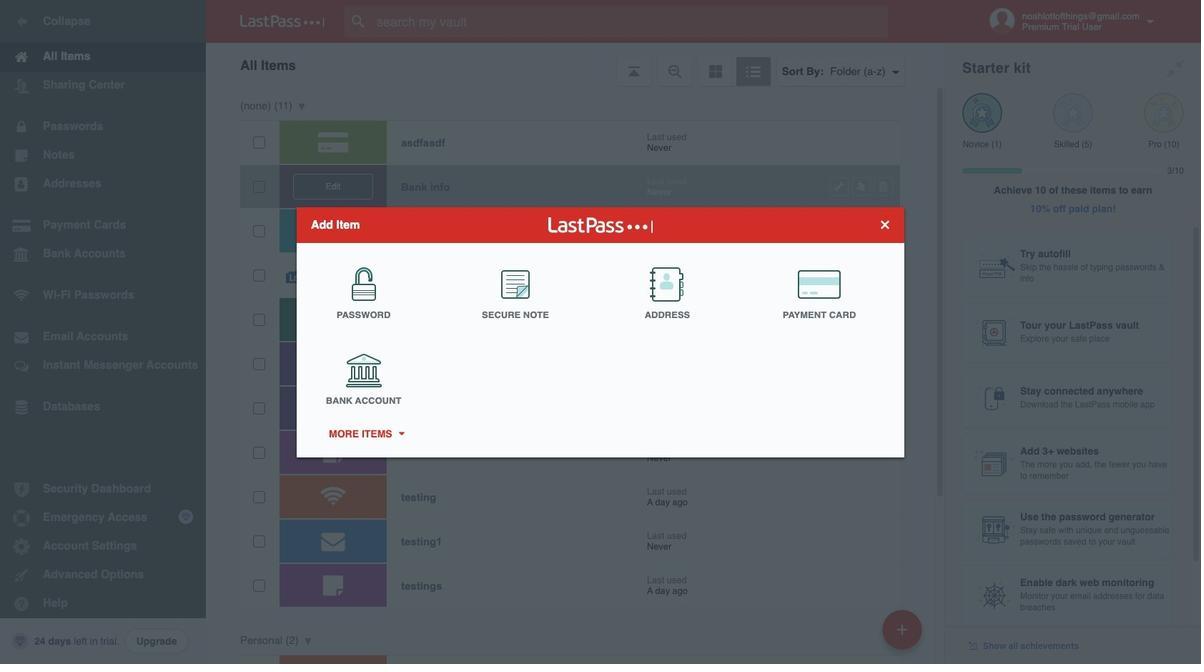Task type: locate. For each thing, give the bounding box(es) containing it.
main navigation navigation
[[0, 0, 206, 664]]

vault options navigation
[[206, 43, 945, 86]]

dialog
[[297, 207, 904, 457]]



Task type: describe. For each thing, give the bounding box(es) containing it.
lastpass image
[[240, 15, 325, 28]]

new item image
[[897, 625, 907, 635]]

search my vault text field
[[345, 6, 916, 37]]

new item navigation
[[877, 606, 931, 664]]

Search search field
[[345, 6, 916, 37]]

caret right image
[[396, 432, 406, 435]]



Task type: vqa. For each thing, say whether or not it's contained in the screenshot.
Vault options navigation
yes



